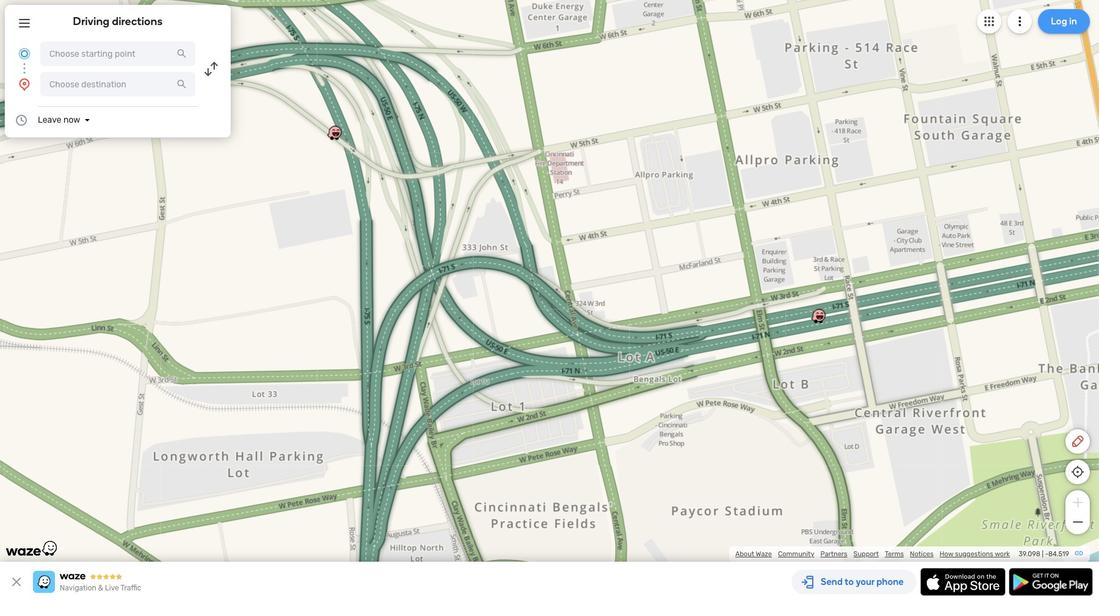 Task type: describe. For each thing, give the bounding box(es) containing it.
leave
[[38, 115, 61, 125]]

link image
[[1075, 548, 1085, 558]]

about waze link
[[736, 550, 772, 558]]

Choose starting point text field
[[40, 42, 195, 66]]

-
[[1046, 550, 1049, 558]]

|
[[1043, 550, 1044, 558]]

waze
[[756, 550, 772, 558]]

how suggestions work link
[[940, 550, 1011, 558]]

zoom in image
[[1071, 495, 1086, 510]]

work
[[996, 550, 1011, 558]]

how
[[940, 550, 954, 558]]

Choose destination text field
[[40, 72, 195, 96]]

39.098 | -84.519
[[1019, 550, 1070, 558]]

39.098
[[1019, 550, 1041, 558]]

directions
[[112, 15, 163, 28]]

about waze community partners support terms notices how suggestions work
[[736, 550, 1011, 558]]

current location image
[[17, 46, 32, 61]]

notices
[[911, 550, 934, 558]]

now
[[63, 115, 80, 125]]

clock image
[[14, 113, 29, 128]]

84.519
[[1049, 550, 1070, 558]]



Task type: locate. For each thing, give the bounding box(es) containing it.
community link
[[779, 550, 815, 558]]

pencil image
[[1071, 434, 1086, 449]]

zoom out image
[[1071, 515, 1086, 529]]

support
[[854, 550, 879, 558]]

live
[[105, 584, 119, 592]]

navigation & live traffic
[[60, 584, 141, 592]]

terms
[[885, 550, 904, 558]]

x image
[[9, 575, 24, 589]]

location image
[[17, 77, 32, 92]]

partners link
[[821, 550, 848, 558]]

navigation
[[60, 584, 96, 592]]

community
[[779, 550, 815, 558]]

&
[[98, 584, 103, 592]]

leave now
[[38, 115, 80, 125]]

traffic
[[121, 584, 141, 592]]

notices link
[[911, 550, 934, 558]]

suggestions
[[956, 550, 994, 558]]

terms link
[[885, 550, 904, 558]]

driving
[[73, 15, 110, 28]]

partners
[[821, 550, 848, 558]]

about
[[736, 550, 755, 558]]

support link
[[854, 550, 879, 558]]

driving directions
[[73, 15, 163, 28]]



Task type: vqa. For each thing, say whether or not it's contained in the screenshot.
pencil image
yes



